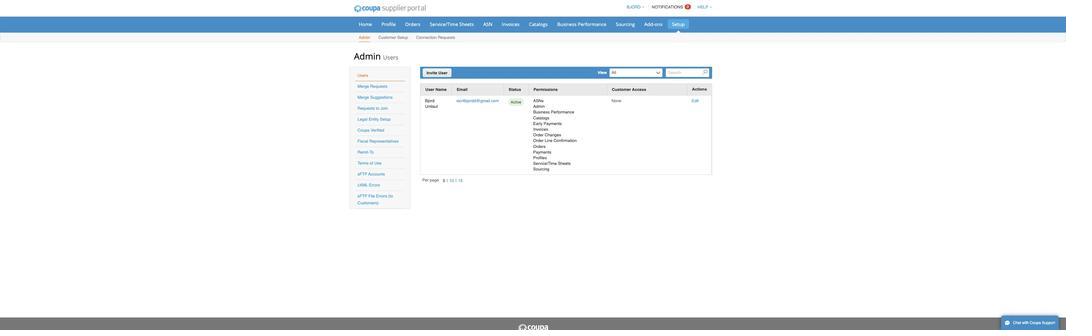 Task type: vqa. For each thing, say whether or not it's contained in the screenshot.
the ASN
yes



Task type: describe. For each thing, give the bounding box(es) containing it.
remit-to
[[358, 150, 374, 155]]

active
[[511, 100, 522, 105]]

merge requests
[[358, 84, 388, 89]]

10
[[450, 179, 454, 183]]

profile link
[[378, 19, 400, 29]]

merge suggestions link
[[358, 95, 393, 100]]

customers)
[[358, 201, 379, 206]]

business performance
[[558, 21, 607, 27]]

invite user
[[427, 71, 448, 75]]

setup inside customer setup link
[[398, 35, 408, 40]]

admin for admin users
[[354, 50, 381, 62]]

customer access button
[[612, 86, 647, 93]]

name
[[436, 87, 447, 92]]

help link
[[695, 5, 712, 9]]

catalogs inside the asns admin business performance catalogs early payments invoices order changes order line confirmation orders payments profiles service/time sheets sourcing
[[534, 116, 550, 121]]

suggestions
[[370, 95, 393, 100]]

user name
[[426, 87, 447, 92]]

sftp file errors (to customers) link
[[358, 194, 393, 206]]

catalogs link
[[525, 19, 552, 29]]

View text field
[[610, 69, 655, 77]]

asns
[[534, 99, 544, 103]]

status button
[[509, 86, 521, 93]]

home link
[[355, 19, 376, 29]]

edit link
[[692, 99, 699, 103]]

bjord for bjord
[[627, 5, 641, 9]]

bjord umlaut
[[425, 99, 438, 109]]

per page
[[423, 178, 439, 183]]

asn
[[484, 21, 493, 27]]

profile
[[382, 21, 396, 27]]

status
[[509, 87, 521, 92]]

file
[[369, 194, 375, 199]]

cxml errors
[[358, 183, 380, 188]]

notifications 0
[[652, 4, 689, 9]]

requests to join
[[358, 106, 388, 111]]

0 horizontal spatial orders
[[405, 21, 421, 27]]

sheets inside the asns admin business performance catalogs early payments invoices order changes order line confirmation orders payments profiles service/time sheets sourcing
[[558, 162, 571, 166]]

email button
[[457, 86, 468, 93]]

edit
[[692, 99, 699, 103]]

5 | 10 | 15
[[443, 179, 463, 183]]

invite
[[427, 71, 438, 75]]

2 | from the left
[[456, 179, 457, 183]]

0 vertical spatial performance
[[578, 21, 607, 27]]

user inside user name button
[[426, 87, 435, 92]]

fiscal
[[358, 139, 368, 144]]

merge suggestions
[[358, 95, 393, 100]]

asn link
[[480, 19, 497, 29]]

0 vertical spatial payments
[[544, 122, 562, 126]]

add-ons
[[645, 21, 663, 27]]

0 horizontal spatial setup
[[380, 117, 391, 122]]

15 button
[[457, 178, 465, 184]]

coupa verified
[[358, 128, 385, 133]]

access
[[632, 87, 647, 92]]

notifications
[[652, 5, 684, 9]]

users link
[[358, 73, 368, 78]]

fiscal representatives link
[[358, 139, 399, 144]]

business performance link
[[553, 19, 611, 29]]

5
[[443, 179, 445, 183]]

0 vertical spatial sheets
[[460, 21, 474, 27]]

changes
[[545, 133, 561, 138]]

confirmation
[[554, 139, 577, 143]]

sicritbjordd@gmail.com link
[[457, 99, 499, 103]]

0
[[687, 4, 689, 9]]

to
[[370, 150, 374, 155]]

customer for customer setup
[[379, 35, 396, 40]]

1 vertical spatial users
[[358, 73, 368, 78]]

merge for merge requests
[[358, 84, 369, 89]]

page
[[430, 178, 439, 183]]

bjord for bjord umlaut
[[425, 99, 435, 103]]

permissions button
[[534, 86, 558, 93]]

customer setup link
[[378, 34, 409, 42]]

0 vertical spatial sourcing
[[616, 21, 635, 27]]

sourcing link
[[612, 19, 639, 29]]

legal
[[358, 117, 368, 122]]

view
[[598, 70, 607, 75]]

orders inside the asns admin business performance catalogs early payments invoices order changes order line confirmation orders payments profiles service/time sheets sourcing
[[534, 144, 546, 149]]

10 button
[[448, 178, 456, 184]]

0 vertical spatial business
[[558, 21, 577, 27]]

errors inside sftp file errors (to customers)
[[376, 194, 387, 199]]

remit-
[[358, 150, 370, 155]]

add-
[[645, 21, 655, 27]]

navigation containing notifications 0
[[624, 1, 712, 13]]

bjord link
[[624, 5, 645, 9]]

join
[[381, 106, 388, 111]]

(to
[[389, 194, 393, 199]]

chat with coupa support
[[1014, 321, 1056, 326]]

entity
[[369, 117, 379, 122]]

asns admin business performance catalogs early payments invoices order changes order line confirmation orders payments profiles service/time sheets sourcing
[[534, 99, 577, 172]]

performance inside the asns admin business performance catalogs early payments invoices order changes order line confirmation orders payments profiles service/time sheets sourcing
[[551, 110, 575, 115]]

users inside admin users
[[383, 54, 398, 61]]

setup inside setup link
[[672, 21, 685, 27]]

1 order from the top
[[534, 133, 544, 138]]

none
[[612, 99, 622, 103]]



Task type: locate. For each thing, give the bounding box(es) containing it.
sftp inside sftp file errors (to customers)
[[358, 194, 367, 199]]

sftp up cxml
[[358, 172, 367, 177]]

coupa inside button
[[1030, 321, 1042, 326]]

1 vertical spatial orders
[[534, 144, 546, 149]]

customer
[[379, 35, 396, 40], [612, 87, 631, 92]]

users down customer setup link
[[383, 54, 398, 61]]

customer down profile link
[[379, 35, 396, 40]]

service/time down profiles
[[534, 162, 557, 166]]

accounts
[[368, 172, 385, 177]]

order left line
[[534, 139, 544, 143]]

catalogs
[[529, 21, 548, 27], [534, 116, 550, 121]]

merge requests link
[[358, 84, 388, 89]]

1 vertical spatial setup
[[398, 35, 408, 40]]

1 vertical spatial errors
[[376, 194, 387, 199]]

setup link
[[668, 19, 689, 29]]

user left name
[[426, 87, 435, 92]]

per
[[423, 178, 429, 183]]

order
[[534, 133, 544, 138], [534, 139, 544, 143]]

ons
[[655, 21, 663, 27]]

1 vertical spatial order
[[534, 139, 544, 143]]

invoices
[[502, 21, 520, 27], [534, 127, 549, 132]]

terms of use link
[[358, 161, 382, 166]]

0 vertical spatial user
[[439, 71, 448, 75]]

invoices link
[[498, 19, 524, 29]]

requests
[[438, 35, 455, 40], [370, 84, 388, 89], [358, 106, 375, 111]]

| right the 5
[[447, 179, 448, 183]]

1 horizontal spatial sourcing
[[616, 21, 635, 27]]

sheets down confirmation
[[558, 162, 571, 166]]

to
[[376, 106, 380, 111]]

1 horizontal spatial performance
[[578, 21, 607, 27]]

service/time
[[430, 21, 458, 27], [534, 162, 557, 166]]

bjord inside navigation
[[627, 5, 641, 9]]

0 vertical spatial errors
[[369, 183, 380, 188]]

invite user link
[[423, 68, 452, 77]]

0 vertical spatial orders
[[405, 21, 421, 27]]

customer up none
[[612, 87, 631, 92]]

1 vertical spatial admin
[[354, 50, 381, 62]]

1 horizontal spatial orders
[[534, 144, 546, 149]]

2 merge from the top
[[358, 95, 369, 100]]

bjord
[[627, 5, 641, 9], [425, 99, 435, 103]]

admin down admin 'link'
[[354, 50, 381, 62]]

line
[[545, 139, 553, 143]]

sicritbjordd@gmail.com
[[457, 99, 499, 103]]

1 horizontal spatial invoices
[[534, 127, 549, 132]]

0 vertical spatial coupa
[[358, 128, 370, 133]]

0 horizontal spatial navigation
[[423, 178, 465, 185]]

bjord inside bjord umlaut
[[425, 99, 435, 103]]

admin
[[359, 35, 371, 40], [354, 50, 381, 62], [534, 104, 545, 109]]

coupa verified link
[[358, 128, 385, 133]]

merge down users link
[[358, 84, 369, 89]]

sftp file errors (to customers)
[[358, 194, 393, 206]]

email
[[457, 87, 468, 92]]

1 merge from the top
[[358, 84, 369, 89]]

navigation
[[624, 1, 712, 13], [423, 178, 465, 185]]

2 horizontal spatial setup
[[672, 21, 685, 27]]

0 horizontal spatial sourcing
[[534, 167, 550, 172]]

0 vertical spatial setup
[[672, 21, 685, 27]]

admin for admin
[[359, 35, 371, 40]]

1 vertical spatial navigation
[[423, 178, 465, 185]]

payments up profiles
[[534, 150, 552, 155]]

1 vertical spatial user
[[426, 87, 435, 92]]

1 horizontal spatial user
[[439, 71, 448, 75]]

0 vertical spatial catalogs
[[529, 21, 548, 27]]

15
[[459, 179, 463, 183]]

user
[[439, 71, 448, 75], [426, 87, 435, 92]]

0 vertical spatial requests
[[438, 35, 455, 40]]

active button
[[509, 98, 524, 108]]

setup down orders link
[[398, 35, 408, 40]]

0 horizontal spatial sheets
[[460, 21, 474, 27]]

2 sftp from the top
[[358, 194, 367, 199]]

order down early
[[534, 133, 544, 138]]

business down asns
[[534, 110, 550, 115]]

service/time inside the asns admin business performance catalogs early payments invoices order changes order line confirmation orders payments profiles service/time sheets sourcing
[[534, 162, 557, 166]]

service/time up connection requests
[[430, 21, 458, 27]]

0 vertical spatial customer
[[379, 35, 396, 40]]

invoices down early
[[534, 127, 549, 132]]

sftp up the customers)
[[358, 194, 367, 199]]

0 horizontal spatial invoices
[[502, 21, 520, 27]]

sftp for sftp accounts
[[358, 172, 367, 177]]

setup down notifications 0
[[672, 21, 685, 27]]

requests to join link
[[358, 106, 388, 111]]

bjord up umlaut on the left of page
[[425, 99, 435, 103]]

1 vertical spatial service/time
[[534, 162, 557, 166]]

sourcing down bjord link
[[616, 21, 635, 27]]

merge for merge suggestions
[[358, 95, 369, 100]]

| right 10
[[456, 179, 457, 183]]

add-ons link
[[641, 19, 667, 29]]

coupa up fiscal
[[358, 128, 370, 133]]

umlaut
[[425, 104, 438, 109]]

0 vertical spatial navigation
[[624, 1, 712, 13]]

admin down asns
[[534, 104, 545, 109]]

actions
[[692, 87, 707, 92]]

of
[[370, 161, 373, 166]]

1 horizontal spatial service/time
[[534, 162, 557, 166]]

chat with coupa support button
[[1002, 316, 1060, 331]]

1 vertical spatial invoices
[[534, 127, 549, 132]]

1 vertical spatial catalogs
[[534, 116, 550, 121]]

2 order from the top
[[534, 139, 544, 143]]

0 horizontal spatial |
[[447, 179, 448, 183]]

home
[[359, 21, 372, 27]]

1 vertical spatial customer
[[612, 87, 631, 92]]

business inside the asns admin business performance catalogs early payments invoices order changes order line confirmation orders payments profiles service/time sheets sourcing
[[534, 110, 550, 115]]

customer setup
[[379, 35, 408, 40]]

requests for merge requests
[[370, 84, 388, 89]]

1 vertical spatial business
[[534, 110, 550, 115]]

1 vertical spatial requests
[[370, 84, 388, 89]]

use
[[375, 161, 382, 166]]

early
[[534, 122, 543, 126]]

1 vertical spatial payments
[[534, 150, 552, 155]]

customer access
[[612, 87, 647, 92]]

admin users
[[354, 50, 398, 62]]

help
[[698, 5, 709, 9]]

sheets left asn
[[460, 21, 474, 27]]

1 horizontal spatial |
[[456, 179, 457, 183]]

connection requests link
[[416, 34, 456, 42]]

admin inside the asns admin business performance catalogs early payments invoices order changes order line confirmation orders payments profiles service/time sheets sourcing
[[534, 104, 545, 109]]

sourcing down profiles
[[534, 167, 550, 172]]

0 horizontal spatial coupa supplier portal image
[[350, 1, 431, 17]]

5 button
[[441, 178, 447, 184]]

errors left the (to
[[376, 194, 387, 199]]

invoices right asn
[[502, 21, 520, 27]]

connection requests
[[416, 35, 455, 40]]

orders down line
[[534, 144, 546, 149]]

users
[[383, 54, 398, 61], [358, 73, 368, 78]]

0 horizontal spatial bjord
[[425, 99, 435, 103]]

errors down accounts
[[369, 183, 380, 188]]

1 vertical spatial merge
[[358, 95, 369, 100]]

1 horizontal spatial setup
[[398, 35, 408, 40]]

1 horizontal spatial customer
[[612, 87, 631, 92]]

0 horizontal spatial service/time
[[430, 21, 458, 27]]

0 vertical spatial sftp
[[358, 172, 367, 177]]

requests for connection requests
[[438, 35, 455, 40]]

sftp accounts
[[358, 172, 385, 177]]

0 horizontal spatial coupa
[[358, 128, 370, 133]]

1 vertical spatial coupa supplier portal image
[[518, 325, 549, 331]]

Search text field
[[666, 68, 710, 77]]

2 vertical spatial admin
[[534, 104, 545, 109]]

setup down join
[[380, 117, 391, 122]]

1 horizontal spatial business
[[558, 21, 577, 27]]

representatives
[[370, 139, 399, 144]]

1 horizontal spatial navigation
[[624, 1, 712, 13]]

sftp for sftp file errors (to customers)
[[358, 194, 367, 199]]

merge down merge requests link
[[358, 95, 369, 100]]

1 vertical spatial bjord
[[425, 99, 435, 103]]

search image
[[702, 70, 708, 76]]

admin down home
[[359, 35, 371, 40]]

1 vertical spatial sheets
[[558, 162, 571, 166]]

payments
[[544, 122, 562, 126], [534, 150, 552, 155]]

requests down service/time sheets
[[438, 35, 455, 40]]

0 horizontal spatial users
[[358, 73, 368, 78]]

0 vertical spatial bjord
[[627, 5, 641, 9]]

payments up changes on the top of the page
[[544, 122, 562, 126]]

terms of use
[[358, 161, 382, 166]]

user right invite
[[439, 71, 448, 75]]

support
[[1043, 321, 1056, 326]]

orders
[[405, 21, 421, 27], [534, 144, 546, 149]]

1 horizontal spatial users
[[383, 54, 398, 61]]

legal entity setup link
[[358, 117, 391, 122]]

0 vertical spatial merge
[[358, 84, 369, 89]]

coupa right with
[[1030, 321, 1042, 326]]

customer for customer access
[[612, 87, 631, 92]]

0 horizontal spatial business
[[534, 110, 550, 115]]

terms
[[358, 161, 369, 166]]

1 sftp from the top
[[358, 172, 367, 177]]

legal entity setup
[[358, 117, 391, 122]]

admin link
[[359, 34, 371, 42]]

0 vertical spatial order
[[534, 133, 544, 138]]

1 horizontal spatial coupa
[[1030, 321, 1042, 326]]

1 vertical spatial sftp
[[358, 194, 367, 199]]

user inside invite user link
[[439, 71, 448, 75]]

1 vertical spatial coupa
[[1030, 321, 1042, 326]]

errors
[[369, 183, 380, 188], [376, 194, 387, 199]]

1 horizontal spatial sheets
[[558, 162, 571, 166]]

0 vertical spatial users
[[383, 54, 398, 61]]

bjord up sourcing link
[[627, 5, 641, 9]]

business right catalogs link
[[558, 21, 577, 27]]

1 horizontal spatial bjord
[[627, 5, 641, 9]]

orders link
[[401, 19, 425, 29]]

coupa supplier portal image
[[350, 1, 431, 17], [518, 325, 549, 331]]

1 vertical spatial sourcing
[[534, 167, 550, 172]]

admin inside admin 'link'
[[359, 35, 371, 40]]

2 vertical spatial requests
[[358, 106, 375, 111]]

service/time sheets
[[430, 21, 474, 27]]

orders up connection
[[405, 21, 421, 27]]

navigation containing per page
[[423, 178, 465, 185]]

service/time sheets link
[[426, 19, 478, 29]]

cxml
[[358, 183, 368, 188]]

catalogs up early
[[534, 116, 550, 121]]

cxml errors link
[[358, 183, 380, 188]]

requests left to
[[358, 106, 375, 111]]

0 vertical spatial coupa supplier portal image
[[350, 1, 431, 17]]

users up merge requests link
[[358, 73, 368, 78]]

0 horizontal spatial performance
[[551, 110, 575, 115]]

invoices inside the asns admin business performance catalogs early payments invoices order changes order line confirmation orders payments profiles service/time sheets sourcing
[[534, 127, 549, 132]]

0 horizontal spatial user
[[426, 87, 435, 92]]

user name button
[[426, 86, 447, 93]]

requests up suggestions
[[370, 84, 388, 89]]

connection
[[416, 35, 437, 40]]

2 vertical spatial setup
[[380, 117, 391, 122]]

1 horizontal spatial coupa supplier portal image
[[518, 325, 549, 331]]

1 | from the left
[[447, 179, 448, 183]]

1 vertical spatial performance
[[551, 110, 575, 115]]

sourcing inside the asns admin business performance catalogs early payments invoices order changes order line confirmation orders payments profiles service/time sheets sourcing
[[534, 167, 550, 172]]

0 vertical spatial invoices
[[502, 21, 520, 27]]

with
[[1023, 321, 1029, 326]]

0 vertical spatial admin
[[359, 35, 371, 40]]

0 horizontal spatial customer
[[379, 35, 396, 40]]

0 vertical spatial service/time
[[430, 21, 458, 27]]

catalogs right invoices link
[[529, 21, 548, 27]]

sftp accounts link
[[358, 172, 385, 177]]

customer inside button
[[612, 87, 631, 92]]



